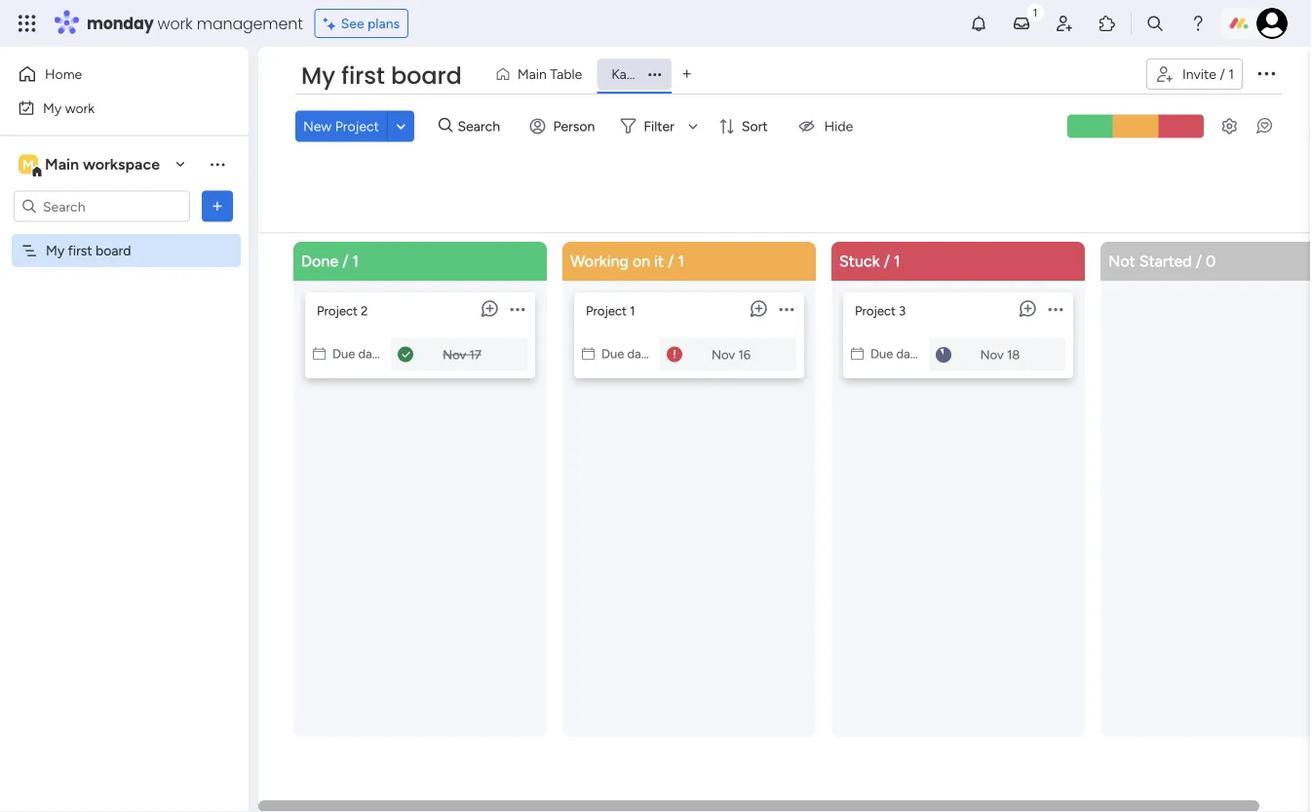 Task type: vqa. For each thing, say whether or not it's contained in the screenshot.
2nd v2 calendar view small outline icon from the right
yes



Task type: describe. For each thing, give the bounding box(es) containing it.
first inside my first board list box
[[68, 242, 92, 259]]

person
[[553, 118, 595, 134]]

/ for stuck
[[884, 252, 890, 270]]

my first board inside field
[[301, 59, 462, 92]]

main table
[[518, 66, 582, 82]]

v2 calendar view small outline image for done
[[313, 346, 326, 361]]

arrow down image
[[681, 114, 705, 138]]

project for done / 1
[[317, 303, 358, 318]]

workspace
[[83, 155, 160, 174]]

2
[[361, 303, 368, 318]]

/ for done
[[342, 252, 349, 270]]

plans
[[368, 15, 400, 32]]

main table button
[[487, 58, 597, 90]]

done / 1
[[301, 252, 359, 270]]

monday work management
[[87, 12, 303, 34]]

project for working on it / 1
[[586, 303, 627, 318]]

john smith image
[[1257, 8, 1288, 39]]

project inside button
[[335, 118, 379, 134]]

notifications image
[[969, 14, 989, 33]]

date for done
[[358, 346, 384, 361]]

0
[[1206, 252, 1216, 270]]

due date for stuck
[[871, 346, 922, 361]]

monday
[[87, 12, 154, 34]]

invite / 1 button
[[1146, 58, 1243, 90]]

due for stuck
[[871, 346, 893, 361]]

options image inside kanban button
[[641, 68, 669, 80]]

2 horizontal spatial options image
[[1255, 61, 1278, 85]]

add view image
[[683, 67, 691, 81]]

1 for done / 1
[[352, 252, 359, 270]]

v2 search image
[[439, 115, 453, 137]]

invite members image
[[1055, 14, 1074, 33]]

select product image
[[18, 14, 37, 33]]

filter
[[644, 118, 675, 134]]

apps image
[[1098, 14, 1117, 33]]

work for my
[[65, 99, 95, 116]]

main workspace
[[45, 155, 160, 174]]

my first board inside list box
[[46, 242, 131, 259]]

help image
[[1188, 14, 1208, 33]]

due for working
[[602, 346, 624, 361]]

1 down working on it / 1
[[630, 303, 635, 318]]

Search in workspace field
[[41, 195, 163, 217]]

v2 overdue deadline image
[[667, 345, 682, 364]]

invite
[[1183, 66, 1217, 82]]

working
[[570, 252, 629, 270]]

1 for stuck / 1
[[894, 252, 900, 270]]

1 for invite / 1
[[1229, 66, 1234, 82]]

it
[[654, 252, 664, 270]]

my work button
[[12, 92, 210, 123]]

board inside field
[[391, 59, 462, 92]]

invite / 1
[[1183, 66, 1234, 82]]

18
[[1007, 347, 1020, 362]]

1 right the it
[[678, 252, 684, 270]]

person button
[[522, 110, 607, 142]]

date for working
[[627, 346, 653, 361]]

my first board list box
[[0, 230, 249, 530]]

new
[[303, 118, 332, 134]]

table
[[550, 66, 582, 82]]

workspace image
[[19, 154, 38, 175]]



Task type: locate. For each thing, give the bounding box(es) containing it.
2 horizontal spatial due date
[[871, 346, 922, 361]]

kanban button
[[597, 58, 672, 90]]

started
[[1139, 252, 1192, 270]]

nov 18
[[980, 347, 1020, 362]]

17
[[469, 347, 481, 362]]

/
[[1220, 66, 1225, 82], [342, 252, 349, 270], [668, 252, 674, 270], [884, 252, 890, 270], [1196, 252, 1202, 270]]

due date down the project 1
[[602, 346, 653, 361]]

1 vertical spatial my first board
[[46, 242, 131, 259]]

workspace selection element
[[19, 153, 163, 178]]

2 nov from the left
[[712, 347, 735, 362]]

2 due from the left
[[602, 346, 624, 361]]

nov
[[443, 347, 466, 362], [712, 347, 735, 362], [980, 347, 1004, 362]]

0 vertical spatial first
[[341, 59, 385, 92]]

stuck / 1
[[839, 252, 900, 270]]

date left v2 overdue deadline icon
[[627, 346, 653, 361]]

0 horizontal spatial my first board
[[46, 242, 131, 259]]

0 horizontal spatial date
[[358, 346, 384, 361]]

my first board down the search in workspace field
[[46, 242, 131, 259]]

nov for stuck / 1
[[980, 347, 1004, 362]]

date for stuck
[[896, 346, 922, 361]]

my inside field
[[301, 59, 335, 92]]

v2 calendar view small outline image down the project 2
[[313, 346, 326, 361]]

v2 done deadline image
[[398, 345, 413, 364]]

2 date from the left
[[627, 346, 653, 361]]

kanban
[[612, 66, 657, 82]]

nov left 16
[[712, 347, 735, 362]]

main right workspace icon on the top
[[45, 155, 79, 174]]

nov 17
[[443, 347, 481, 362]]

v2 calendar view small outline image down the project 1
[[582, 346, 595, 361]]

project left '3'
[[855, 303, 896, 318]]

first
[[341, 59, 385, 92], [68, 242, 92, 259]]

1 right stuck
[[894, 252, 900, 270]]

work down home
[[65, 99, 95, 116]]

1 vertical spatial my
[[43, 99, 62, 116]]

my first board down plans at top left
[[301, 59, 462, 92]]

0 vertical spatial main
[[518, 66, 547, 82]]

main for main workspace
[[45, 155, 79, 174]]

3 due date from the left
[[871, 346, 922, 361]]

on
[[633, 252, 650, 270]]

2 horizontal spatial date
[[896, 346, 922, 361]]

new project button
[[295, 110, 387, 142]]

nov for working on it / 1
[[712, 347, 735, 362]]

due date
[[332, 346, 384, 361], [602, 346, 653, 361], [871, 346, 922, 361]]

see plans button
[[315, 9, 409, 38]]

/ for invite
[[1220, 66, 1225, 82]]

project
[[335, 118, 379, 134], [317, 303, 358, 318], [586, 303, 627, 318], [855, 303, 896, 318]]

1 horizontal spatial due
[[602, 346, 624, 361]]

0 vertical spatial my
[[301, 59, 335, 92]]

workspace options image
[[208, 154, 227, 174]]

due
[[332, 346, 355, 361], [602, 346, 624, 361], [871, 346, 893, 361]]

1 image
[[1027, 1, 1044, 23]]

3 nov from the left
[[980, 347, 1004, 362]]

0 horizontal spatial due date
[[332, 346, 384, 361]]

project for stuck / 1
[[855, 303, 896, 318]]

main for main table
[[518, 66, 547, 82]]

filter button
[[613, 110, 705, 142]]

Search field
[[453, 112, 511, 140]]

nov left 18
[[980, 347, 1004, 362]]

home
[[45, 66, 82, 82]]

1 vertical spatial work
[[65, 99, 95, 116]]

due right v2 calendar view small outline icon
[[871, 346, 893, 361]]

0 vertical spatial board
[[391, 59, 462, 92]]

1 vertical spatial first
[[68, 242, 92, 259]]

not started / 0
[[1108, 252, 1216, 270]]

project 2
[[317, 303, 368, 318]]

first down see plans button
[[341, 59, 385, 92]]

1 vertical spatial main
[[45, 155, 79, 174]]

1 horizontal spatial my first board
[[301, 59, 462, 92]]

1 horizontal spatial first
[[341, 59, 385, 92]]

16
[[738, 347, 751, 362]]

v2 calendar view small outline image for working on it
[[582, 346, 595, 361]]

project down working
[[586, 303, 627, 318]]

inbox image
[[1012, 14, 1031, 33]]

3 due from the left
[[871, 346, 893, 361]]

v2 calendar view small outline image
[[313, 346, 326, 361], [582, 346, 595, 361]]

my down home
[[43, 99, 62, 116]]

due date down 2
[[332, 346, 384, 361]]

main left table
[[518, 66, 547, 82]]

due for done
[[332, 346, 355, 361]]

my down the search in workspace field
[[46, 242, 65, 259]]

1 horizontal spatial v2 calendar view small outline image
[[582, 346, 595, 361]]

board
[[391, 59, 462, 92], [96, 242, 131, 259]]

3
[[899, 303, 906, 318]]

0 horizontal spatial options image
[[208, 196, 227, 216]]

work for monday
[[158, 12, 193, 34]]

hide button
[[785, 110, 865, 142]]

project left 2
[[317, 303, 358, 318]]

1 date from the left
[[358, 346, 384, 361]]

nov 16
[[712, 347, 751, 362]]

hide
[[824, 118, 853, 134]]

1 v2 calendar view small outline image from the left
[[313, 346, 326, 361]]

work right monday
[[158, 12, 193, 34]]

/ right invite
[[1220, 66, 1225, 82]]

1 horizontal spatial work
[[158, 12, 193, 34]]

new project
[[303, 118, 379, 134]]

main inside "button"
[[518, 66, 547, 82]]

/ right stuck
[[884, 252, 890, 270]]

0 horizontal spatial v2 calendar view small outline image
[[313, 346, 326, 361]]

stuck
[[839, 252, 880, 270]]

1 horizontal spatial board
[[391, 59, 462, 92]]

date
[[358, 346, 384, 361], [627, 346, 653, 361], [896, 346, 922, 361]]

done
[[301, 252, 338, 270]]

/ right done
[[342, 252, 349, 270]]

due date for working
[[602, 346, 653, 361]]

3 date from the left
[[896, 346, 922, 361]]

work
[[158, 12, 193, 34], [65, 99, 95, 116]]

due date right v2 calendar view small outline icon
[[871, 346, 922, 361]]

1 inside button
[[1229, 66, 1234, 82]]

1 horizontal spatial due date
[[602, 346, 653, 361]]

0 horizontal spatial board
[[96, 242, 131, 259]]

1 horizontal spatial options image
[[641, 68, 669, 80]]

0 vertical spatial work
[[158, 12, 193, 34]]

see plans
[[341, 15, 400, 32]]

1
[[1229, 66, 1234, 82], [352, 252, 359, 270], [678, 252, 684, 270], [894, 252, 900, 270], [630, 303, 635, 318]]

project right new
[[335, 118, 379, 134]]

0 vertical spatial my first board
[[301, 59, 462, 92]]

options image down the workspace options icon
[[208, 196, 227, 216]]

main
[[518, 66, 547, 82], [45, 155, 79, 174]]

sort
[[742, 118, 768, 134]]

not
[[1108, 252, 1136, 270]]

nov for done / 1
[[443, 347, 466, 362]]

sort button
[[711, 110, 780, 142]]

working on it / 1
[[570, 252, 684, 270]]

my inside list box
[[46, 242, 65, 259]]

option
[[0, 233, 249, 237]]

my first board
[[301, 59, 462, 92], [46, 242, 131, 259]]

due down the project 2
[[332, 346, 355, 361]]

search everything image
[[1146, 14, 1165, 33]]

first inside my first board field
[[341, 59, 385, 92]]

due down the project 1
[[602, 346, 624, 361]]

home button
[[12, 58, 210, 90]]

project 3
[[855, 303, 906, 318]]

project 1
[[586, 303, 635, 318]]

/ right the it
[[668, 252, 674, 270]]

work inside button
[[65, 99, 95, 116]]

0 horizontal spatial nov
[[443, 347, 466, 362]]

/ left '0' in the right top of the page
[[1196, 252, 1202, 270]]

1 right done
[[352, 252, 359, 270]]

0 horizontal spatial first
[[68, 242, 92, 259]]

date left v2 done deadline image
[[358, 346, 384, 361]]

board up v2 search icon
[[391, 59, 462, 92]]

board inside list box
[[96, 242, 131, 259]]

1 horizontal spatial main
[[518, 66, 547, 82]]

my work
[[43, 99, 95, 116]]

options image down john smith image
[[1255, 61, 1278, 85]]

first down the search in workspace field
[[68, 242, 92, 259]]

options image
[[1255, 61, 1278, 85], [641, 68, 669, 80], [208, 196, 227, 216]]

1 nov from the left
[[443, 347, 466, 362]]

nov left 17
[[443, 347, 466, 362]]

1 due date from the left
[[332, 346, 384, 361]]

v2 calendar view small outline image
[[851, 346, 864, 361]]

my up new
[[301, 59, 335, 92]]

1 due from the left
[[332, 346, 355, 361]]

0 horizontal spatial main
[[45, 155, 79, 174]]

date down '3'
[[896, 346, 922, 361]]

1 vertical spatial board
[[96, 242, 131, 259]]

0 horizontal spatial work
[[65, 99, 95, 116]]

2 horizontal spatial due
[[871, 346, 893, 361]]

see
[[341, 15, 364, 32]]

my
[[301, 59, 335, 92], [43, 99, 62, 116], [46, 242, 65, 259]]

2 v2 calendar view small outline image from the left
[[582, 346, 595, 361]]

m
[[22, 156, 34, 173]]

1 right invite
[[1229, 66, 1234, 82]]

board down the search in workspace field
[[96, 242, 131, 259]]

main inside workspace selection element
[[45, 155, 79, 174]]

2 due date from the left
[[602, 346, 653, 361]]

My first board field
[[296, 59, 467, 93]]

due date for done
[[332, 346, 384, 361]]

angle down image
[[396, 119, 406, 133]]

1 horizontal spatial nov
[[712, 347, 735, 362]]

/ inside invite / 1 button
[[1220, 66, 1225, 82]]

2 vertical spatial my
[[46, 242, 65, 259]]

1 horizontal spatial date
[[627, 346, 653, 361]]

2 horizontal spatial nov
[[980, 347, 1004, 362]]

options image left the add view image
[[641, 68, 669, 80]]

management
[[197, 12, 303, 34]]

row group containing done
[[290, 241, 1311, 800]]

my inside button
[[43, 99, 62, 116]]

row group
[[290, 241, 1311, 800]]

0 horizontal spatial due
[[332, 346, 355, 361]]



